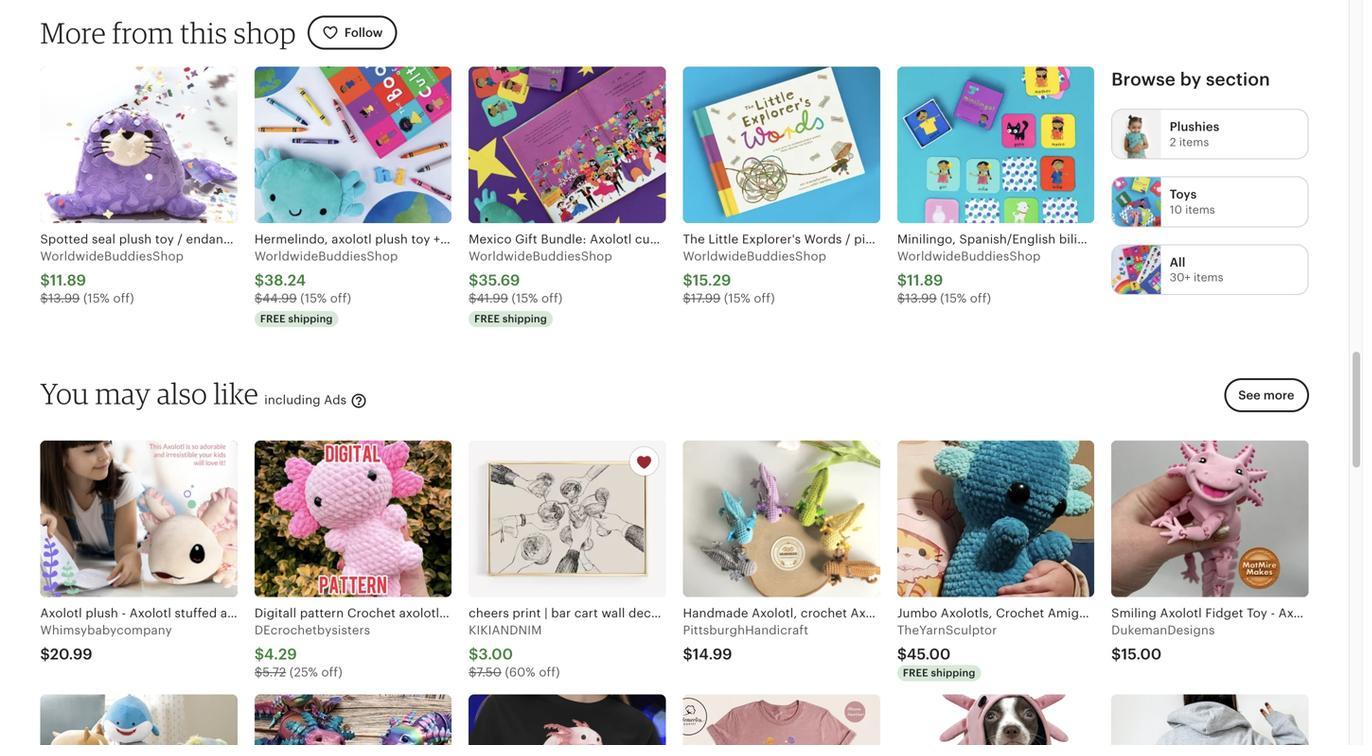 Task type: vqa. For each thing, say whether or not it's contained in the screenshot.


Task type: locate. For each thing, give the bounding box(es) containing it.
browse by section
[[1112, 69, 1270, 89]]

5 (15% from the left
[[940, 291, 967, 306]]

free down 44.99
[[260, 313, 286, 325]]

shipping inside worldwidebuddiesshop $ 38.24 $ 44.99 (15% off) free shipping
[[288, 313, 333, 325]]

free inside worldwidebuddiesshop $ 38.24 $ 44.99 (15% off) free shipping
[[260, 313, 286, 325]]

2 (15% from the left
[[300, 291, 327, 306]]

from
[[112, 15, 174, 50]]

items inside plushies 2 items
[[1179, 136, 1209, 148]]

17.99
[[691, 291, 721, 306]]

5 worldwidebuddiesshop from the left
[[897, 250, 1041, 264]]

1 11.89 from the left
[[50, 272, 86, 289]]

0 horizontal spatial 11.89
[[50, 272, 86, 289]]

axolotls
[[1233, 607, 1281, 621]]

minilingo, spanish/english bilingual flashcards / gifts for kids / montessori cards / memory card game  / learn spanish image
[[897, 67, 1094, 223]]

2 11.89 from the left
[[907, 272, 943, 289]]

3 worldwidebuddiesshop from the left
[[469, 250, 612, 264]]

worldwidebuddiesshop
[[40, 250, 184, 264], [254, 250, 398, 264], [469, 250, 612, 264], [683, 250, 827, 264], [897, 250, 1041, 264]]

44.99
[[262, 291, 297, 306]]

11.89
[[50, 272, 86, 289], [907, 272, 943, 289]]

14.99
[[693, 646, 732, 663]]

worldwidebuddiesshop for the little explorer's words / picture book with 30 untranslatable words at the right
[[683, 250, 827, 264]]

4.29
[[264, 646, 297, 663]]

off) inside worldwidebuddiesshop $ 15.29 $ 17.99 (15% off)
[[754, 291, 775, 306]]

free inside worldwidebuddiesshop $ 35.69 $ 41.99 (15% off) free shipping
[[474, 313, 500, 325]]

$ inside dukemandesigns $ 15.00
[[1112, 646, 1121, 663]]

see more listings in the plushies section image
[[1112, 110, 1161, 159]]

1 vertical spatial items
[[1185, 203, 1215, 216]]

free
[[260, 313, 286, 325], [474, 313, 500, 325], [903, 668, 928, 680]]

2 worldwidebuddiesshop $ 11.89 $ 13.99 (15% off) from the left
[[897, 250, 1041, 306]]

this
[[180, 15, 227, 50]]

items down toys
[[1185, 203, 1215, 216]]

2 vertical spatial items
[[1194, 271, 1224, 284]]

off) for spotted seal plush toy / endangered animal / plush toy /plushie / stuffed animal /gifts for children 'image' at top
[[113, 291, 134, 306]]

smiling axolotl fidget toy  - axolotl fidget - happy axolotl - 3d printed image
[[1112, 441, 1309, 598]]

shipping
[[288, 313, 333, 325], [503, 313, 547, 325], [931, 668, 976, 680]]

4 worldwidebuddiesshop from the left
[[683, 250, 827, 264]]

3 (15% from the left
[[512, 291, 538, 306]]

(60%
[[505, 666, 536, 680]]

0 horizontal spatial 13.99
[[48, 291, 80, 306]]

see
[[1238, 388, 1261, 403]]

10
[[1170, 203, 1182, 216]]

1 horizontal spatial free
[[474, 313, 500, 325]]

off) for minilingo, spanish/english bilingual flashcards / gifts for kids / montessori cards / memory card game  / learn spanish image
[[970, 291, 991, 306]]

gamer axolotl, gamer shirt, nintendo, axolotl shirt, salamander shirt,  cute axolotl shirt, cute animal shirt, gift for her, gift for him image
[[469, 695, 666, 746]]

items
[[1179, 136, 1209, 148], [1185, 203, 1215, 216], [1194, 271, 1224, 284]]

ads
[[324, 393, 347, 408]]

0 horizontal spatial free
[[260, 313, 286, 325]]

off) inside "decrochetbysisters $ 4.29 $ 5.72 (25% off)"
[[321, 666, 343, 680]]

2 13.99 from the left
[[905, 291, 937, 306]]

35.69
[[479, 272, 520, 289]]

jumbo
[[897, 607, 937, 621]]

jumbo axolotls, crochet amigurumi handmade stuffed axolotls theyarnsculptor $ 45.00 free shipping
[[897, 607, 1281, 680]]

whimsybabycompany $ 20.99
[[40, 624, 172, 663]]

shipping inside jumbo axolotls, crochet amigurumi handmade stuffed axolotls theyarnsculptor $ 45.00 free shipping
[[931, 668, 976, 680]]

shipping down 45.00
[[931, 668, 976, 680]]

axolotls,
[[941, 607, 993, 621]]

1 worldwidebuddiesshop from the left
[[40, 250, 184, 264]]

plushies
[[1170, 120, 1220, 134]]

shipping down 44.99
[[288, 313, 333, 325]]

1 horizontal spatial shipping
[[503, 313, 547, 325]]

4 (15% from the left
[[724, 291, 751, 306]]

off) inside worldwidebuddiesshop $ 35.69 $ 41.99 (15% off) free shipping
[[542, 291, 563, 306]]

worldwidebuddiesshop $ 11.89 $ 13.99 (15% off) for minilingo, spanish/english bilingual flashcards / gifts for kids / montessori cards / memory card game  / learn spanish image
[[897, 250, 1041, 306]]

stuffed
[[1186, 607, 1230, 621]]

theyarnsculptor
[[897, 624, 997, 638]]

off) inside worldwidebuddiesshop $ 38.24 $ 44.99 (15% off) free shipping
[[330, 291, 351, 306]]

20.99
[[50, 646, 92, 663]]

3.00
[[479, 646, 513, 663]]

the little explorer's words / picture book with 30 untranslatable words image
[[683, 67, 880, 223]]

see more listings in the all section image
[[1112, 245, 1161, 294]]

jumbo axolotls, crochet amigurumi handmade stuffed axolotls image
[[897, 441, 1094, 598]]

off) inside kikiandnim $ 3.00 $ 7.50 (60% off)
[[539, 666, 560, 680]]

worldwidebuddiesshop $ 35.69 $ 41.99 (15% off) free shipping
[[469, 250, 612, 325]]

mexico gift bundle: axolotl cuddly plush / spanish-english bilingual flash cards / picture book on mexico / montessori image
[[469, 67, 666, 223]]

section
[[1206, 69, 1270, 89]]

decrochetbysisters $ 4.29 $ 5.72 (25% off)
[[254, 624, 370, 680]]

$ inside the pittsburghhandicraft $ 14.99
[[683, 646, 693, 663]]

items inside all 30+ items
[[1194, 271, 1224, 284]]

shipping inside worldwidebuddiesshop $ 35.69 $ 41.99 (15% off) free shipping
[[503, 313, 547, 325]]

toys 10 items
[[1170, 188, 1215, 216]]

1 (15% from the left
[[83, 291, 110, 306]]

0 horizontal spatial worldwidebuddiesshop $ 11.89 $ 13.99 (15% off)
[[40, 250, 184, 306]]

1 horizontal spatial worldwidebuddiesshop $ 11.89 $ 13.99 (15% off)
[[897, 250, 1041, 306]]

handmade
[[1118, 607, 1182, 621]]

1 horizontal spatial 11.89
[[907, 272, 943, 289]]

15.29
[[693, 272, 731, 289]]

2 horizontal spatial shipping
[[931, 668, 976, 680]]

off) for cheers print | bar cart wall decor | cheers sign | cheers printable wall art | bar cart accessories | bar cart art | digital download image
[[539, 666, 560, 680]]

free down 41.99
[[474, 313, 500, 325]]

amigurumi
[[1048, 607, 1114, 621]]

1 worldwidebuddiesshop $ 11.89 $ 13.99 (15% off) from the left
[[40, 250, 184, 306]]

11.89 for minilingo, spanish/english bilingual flashcards / gifts for kids / montessori cards / memory card game  / learn spanish image
[[907, 272, 943, 289]]

items for toys
[[1185, 203, 1215, 216]]

(25%
[[290, 666, 318, 680]]

worldwidebuddiesshop $ 11.89 $ 13.99 (15% off)
[[40, 250, 184, 306], [897, 250, 1041, 306]]

(15%
[[83, 291, 110, 306], [300, 291, 327, 306], [512, 291, 538, 306], [724, 291, 751, 306], [940, 291, 967, 306]]

off)
[[113, 291, 134, 306], [330, 291, 351, 306], [542, 291, 563, 306], [754, 291, 775, 306], [970, 291, 991, 306], [321, 666, 343, 680], [539, 666, 560, 680]]

2 horizontal spatial free
[[903, 668, 928, 680]]

(15% inside worldwidebuddiesshop $ 15.29 $ 17.99 (15% off)
[[724, 291, 751, 306]]

you may also like including ads
[[40, 376, 350, 411]]

45.00
[[907, 646, 951, 663]]

$
[[40, 272, 50, 289], [254, 272, 264, 289], [469, 272, 479, 289], [683, 272, 693, 289], [897, 272, 907, 289], [40, 291, 48, 306], [254, 291, 262, 306], [469, 291, 477, 306], [683, 291, 691, 306], [897, 291, 905, 306], [40, 646, 50, 663], [254, 646, 264, 663], [469, 646, 479, 663], [683, 646, 693, 663], [897, 646, 907, 663], [1112, 646, 1121, 663], [254, 666, 262, 680], [469, 666, 476, 680]]

items inside toys 10 items
[[1185, 203, 1215, 216]]

cheers print | bar cart wall decor | cheers sign | cheers printable wall art | bar cart accessories | bar cart art | digital download image
[[469, 441, 666, 598]]

7.50
[[476, 666, 502, 680]]

worldwidebuddiesshop for spotted seal plush toy / endangered animal / plush toy /plushie / stuffed animal /gifts for children 'image' at top
[[40, 250, 184, 264]]

1 horizontal spatial 13.99
[[905, 291, 937, 306]]

items right the 30+
[[1194, 271, 1224, 284]]

1 13.99 from the left
[[48, 291, 80, 306]]

items down plushies
[[1179, 136, 1209, 148]]

0 horizontal spatial shipping
[[288, 313, 333, 325]]

13.99
[[48, 291, 80, 306], [905, 291, 937, 306]]

more
[[40, 15, 106, 50]]

free down 45.00
[[903, 668, 928, 680]]

13.99 for minilingo, spanish/english bilingual flashcards / gifts for kids / montessori cards / memory card game  / learn spanish image
[[905, 291, 937, 306]]

shipping for 38.24
[[288, 313, 333, 325]]

items for plushies
[[1179, 136, 1209, 148]]

0 vertical spatial items
[[1179, 136, 1209, 148]]

shipping down 41.99
[[503, 313, 547, 325]]

like
[[213, 376, 259, 411]]

also
[[157, 376, 207, 411]]

(15% for the little explorer's words / picture book with 30 untranslatable words at the right
[[724, 291, 751, 306]]

including
[[264, 393, 321, 408]]



Task type: describe. For each thing, give the bounding box(es) containing it.
see more button
[[1224, 379, 1309, 413]]

free inside jumbo axolotls, crochet amigurumi handmade stuffed axolotls theyarnsculptor $ 45.00 free shipping
[[903, 668, 928, 680]]

(15% inside worldwidebuddiesshop $ 35.69 $ 41.99 (15% off) free shipping
[[512, 291, 538, 306]]

free for 38.24
[[260, 313, 286, 325]]

see more listings in the toys section image
[[1112, 178, 1161, 227]]

toys
[[1170, 188, 1197, 202]]

crochet
[[996, 607, 1044, 621]]

you
[[40, 376, 89, 411]]

pittsburghhandicraft $ 14.99
[[683, 624, 809, 663]]

11.89 for spotted seal plush toy / endangered animal / plush toy /plushie / stuffed animal /gifts for children 'image' at top
[[50, 272, 86, 289]]

38.24
[[264, 272, 306, 289]]

see more link
[[1219, 379, 1309, 424]]

whimsybabycompany
[[40, 624, 172, 638]]

deluxe axolotl salamander dog hoodie image
[[897, 695, 1094, 746]]

worldwidebuddiesshop for minilingo, spanish/english bilingual flashcards / gifts for kids / montessori cards / memory card game  / learn spanish image
[[897, 250, 1041, 264]]

$ inside whimsybabycompany $ 20.99
[[40, 646, 50, 663]]

pittsburghhandicraft
[[683, 624, 809, 638]]

off) for the little explorer's words / picture book with 30 untranslatable words at the right
[[754, 291, 775, 306]]

axolotl plush - axolotl stuffed animal - axolotl kids - axolotl gift - large 2 foot axolotl stuffed animal - axolotl toy - axolotl gift image
[[40, 441, 237, 598]]

hermelindo, axolotl plush toy + the book of cultures / ajolote plush / axolotl stuffed animal / educational & interactive/ children's book image
[[254, 67, 452, 223]]

more from this shop
[[40, 15, 296, 50]]

30+
[[1170, 271, 1191, 284]]

may
[[95, 376, 151, 411]]

all
[[1170, 255, 1186, 270]]

(15% for minilingo, spanish/english bilingual flashcards / gifts for kids / montessori cards / memory card game  / learn spanish image
[[940, 291, 967, 306]]

(15% inside worldwidebuddiesshop $ 38.24 $ 44.99 (15% off) free shipping
[[300, 291, 327, 306]]

astronaut axolotl shirt, cute axolotl shirt, kawaii axolotl tee, cute animal shirt, axolotl birthday shirt, axolotl gift image
[[683, 695, 880, 746]]

items for all
[[1194, 271, 1224, 284]]

5.72
[[262, 666, 286, 680]]

shipping for 35.69
[[503, 313, 547, 325]]

browse
[[1112, 69, 1176, 89]]

more
[[1264, 388, 1295, 403]]

cute v2 articulated axolotl - regular/detailed & 80+ colors -  flexible sensory toy image
[[254, 695, 452, 746]]

2 worldwidebuddiesshop from the left
[[254, 250, 398, 264]]

personalized super plush stuffed toy - squishy stuffies for kids - choose from dog, shark, unicorn or axolotl image
[[40, 695, 237, 746]]

worldwidebuddiesshop $ 15.29 $ 17.99 (15% off)
[[683, 250, 827, 306]]

decrochetbysisters
[[254, 624, 370, 638]]

by
[[1180, 69, 1202, 89]]

off) for digitall pattern crochet axolotl, pink axolotl plushie, axolotl plush toy, crochet pattern axolotl plush image
[[321, 666, 343, 680]]

follow
[[344, 25, 383, 40]]

kikiandnim $ 3.00 $ 7.50 (60% off)
[[469, 624, 560, 680]]

13.99 for spotted seal plush toy / endangered animal / plush toy /plushie / stuffed animal /gifts for children 'image' at top
[[48, 291, 80, 306]]

41.99
[[477, 291, 508, 306]]

2
[[1170, 136, 1176, 148]]

kikiandnim
[[469, 624, 542, 638]]

see more
[[1238, 388, 1295, 403]]

dukemandesigns
[[1112, 624, 1215, 638]]

axolotl hoodie | kawaii clothes | axolotl lover gift | cute salamander hoodie | kawaii axolotl top | anime hoodie | aquarium animal lover image
[[1112, 695, 1309, 746]]

digitall pattern crochet axolotl, pink axolotl plushie, axolotl plush toy, crochet pattern axolotl plush image
[[254, 441, 452, 598]]

spotted seal plush toy / endangered animal / plush toy /plushie / stuffed animal /gifts for children image
[[40, 67, 237, 223]]

15.00
[[1121, 646, 1162, 663]]

plushies 2 items
[[1170, 120, 1220, 148]]

shop
[[234, 15, 296, 50]]

$ inside jumbo axolotls, crochet amigurumi handmade stuffed axolotls theyarnsculptor $ 45.00 free shipping
[[897, 646, 907, 663]]

free for 35.69
[[474, 313, 500, 325]]

worldwidebuddiesshop $ 11.89 $ 13.99 (15% off) for spotted seal plush toy / endangered animal / plush toy /plushie / stuffed animal /gifts for children 'image' at top
[[40, 250, 184, 306]]

handmade axolotl, crochet axolotl, amigurumi, plushie toy, gift, ornament image
[[683, 441, 880, 598]]

(15% for spotted seal plush toy / endangered animal / plush toy /plushie / stuffed animal /gifts for children 'image' at top
[[83, 291, 110, 306]]

all 30+ items
[[1170, 255, 1224, 284]]

worldwidebuddiesshop $ 38.24 $ 44.99 (15% off) free shipping
[[254, 250, 398, 325]]

dukemandesigns $ 15.00
[[1112, 624, 1215, 663]]

follow button
[[308, 15, 397, 50]]



